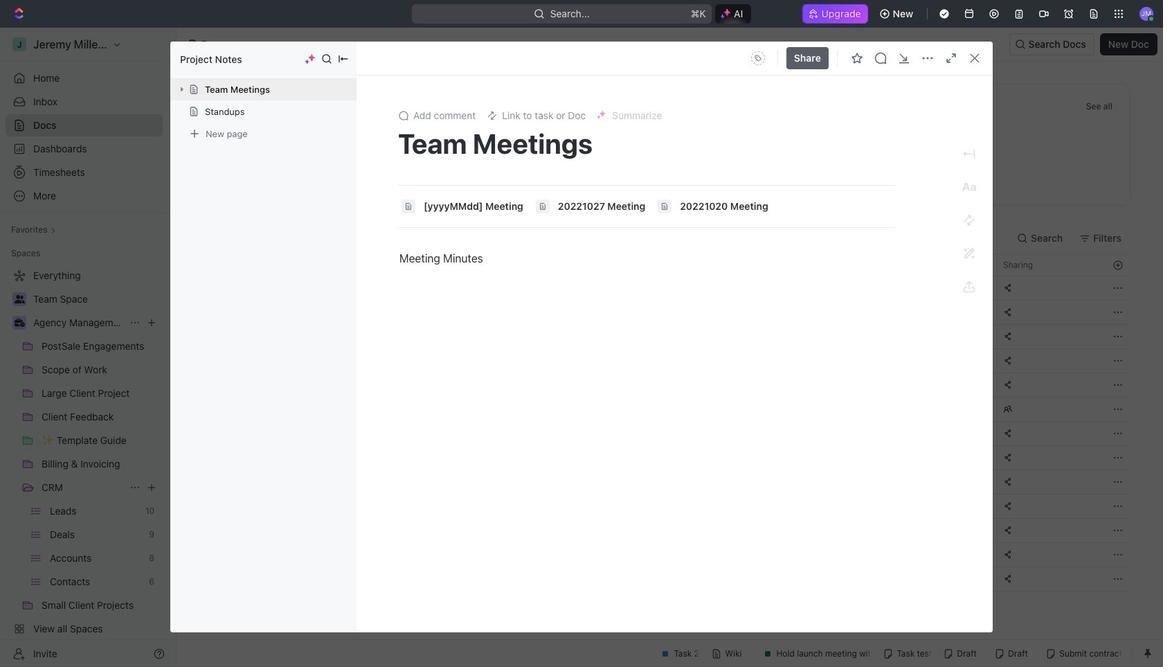 Task type: vqa. For each thing, say whether or not it's contained in the screenshot.
ICON
no



Task type: locate. For each thing, give the bounding box(es) containing it.
dropdown menu image
[[747, 47, 770, 69]]

cell
[[885, 276, 996, 300], [885, 301, 996, 324], [885, 325, 996, 348], [885, 349, 996, 373], [885, 373, 996, 397], [885, 398, 996, 421], [885, 422, 996, 445], [885, 446, 996, 470], [885, 470, 996, 494], [885, 495, 996, 518], [885, 519, 996, 542], [885, 543, 996, 567], [885, 567, 996, 591]]

8 row from the top
[[210, 421, 1131, 446]]

8 cell from the top
[[885, 446, 996, 470]]

7 cell from the top
[[885, 422, 996, 445]]

1 cell from the top
[[885, 276, 996, 300]]

business time image
[[14, 319, 25, 327]]

14 row from the top
[[210, 567, 1131, 592]]

tree inside sidebar navigation
[[6, 265, 163, 664]]

10 cell from the top
[[885, 495, 996, 518]]

12 cell from the top
[[885, 543, 996, 567]]

9 row from the top
[[210, 445, 1131, 470]]

11 cell from the top
[[885, 519, 996, 542]]

3 row from the top
[[210, 300, 1131, 325]]

row
[[210, 254, 1131, 276], [210, 276, 1131, 301], [210, 300, 1131, 325], [210, 324, 1131, 349], [210, 348, 1131, 373], [210, 373, 1131, 398], [210, 397, 1131, 422], [210, 421, 1131, 446], [210, 445, 1131, 470], [210, 470, 1131, 495], [210, 494, 1131, 519], [210, 518, 1131, 543], [210, 542, 1131, 567], [210, 567, 1131, 592]]

10 row from the top
[[210, 470, 1131, 495]]

11 row from the top
[[210, 494, 1131, 519]]

2 cell from the top
[[885, 301, 996, 324]]

13 cell from the top
[[885, 567, 996, 591]]

table
[[210, 254, 1131, 592]]

7 row from the top
[[210, 397, 1131, 422]]

tree
[[6, 265, 163, 664]]



Task type: describe. For each thing, give the bounding box(es) containing it.
4 cell from the top
[[885, 349, 996, 373]]

6 cell from the top
[[885, 398, 996, 421]]

5 cell from the top
[[885, 373, 996, 397]]

2 row from the top
[[210, 276, 1131, 301]]

13 row from the top
[[210, 542, 1131, 567]]

12 row from the top
[[210, 518, 1131, 543]]

5 row from the top
[[210, 348, 1131, 373]]

sidebar navigation
[[0, 28, 177, 667]]

4 row from the top
[[210, 324, 1131, 349]]

1 row from the top
[[210, 254, 1131, 276]]

9 cell from the top
[[885, 470, 996, 494]]

6 row from the top
[[210, 373, 1131, 398]]

3 cell from the top
[[885, 325, 996, 348]]



